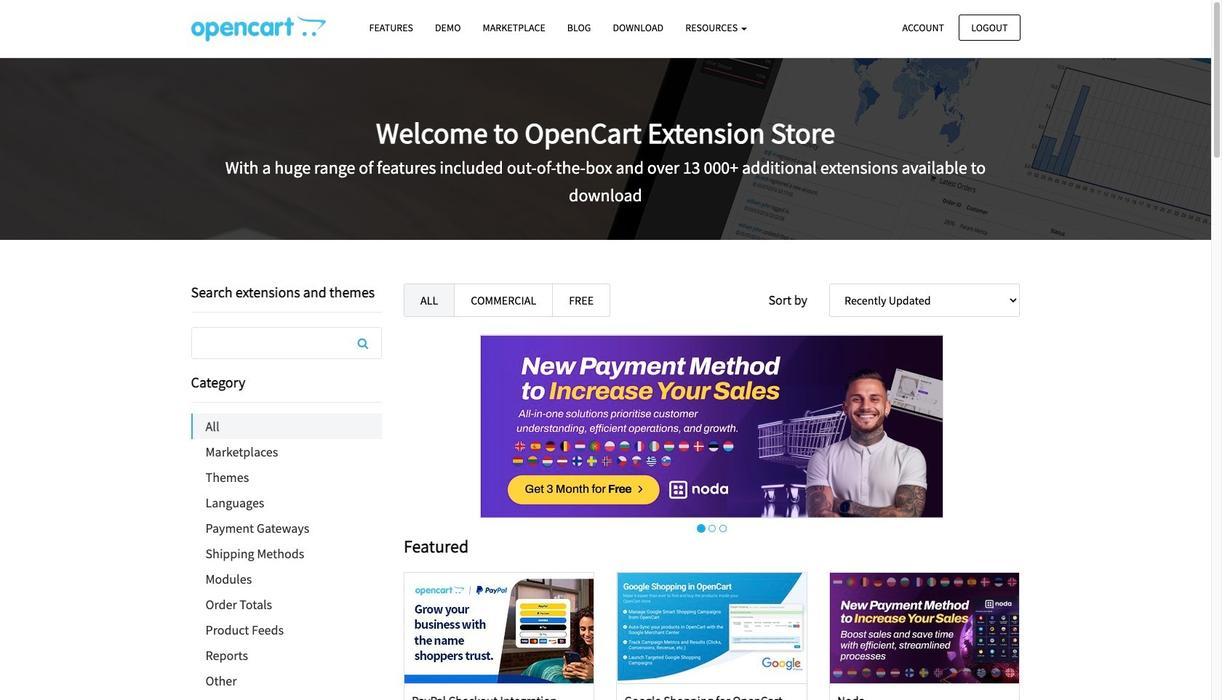 Task type: vqa. For each thing, say whether or not it's contained in the screenshot.
Noda IMAGE
yes



Task type: locate. For each thing, give the bounding box(es) containing it.
search image
[[358, 338, 368, 349]]

paypal checkout integration image
[[405, 573, 594, 684]]

node image
[[480, 335, 944, 519]]

noda image
[[830, 573, 1019, 684]]



Task type: describe. For each thing, give the bounding box(es) containing it.
google shopping for opencart image
[[617, 573, 807, 684]]

opencart extensions image
[[191, 15, 326, 41]]



